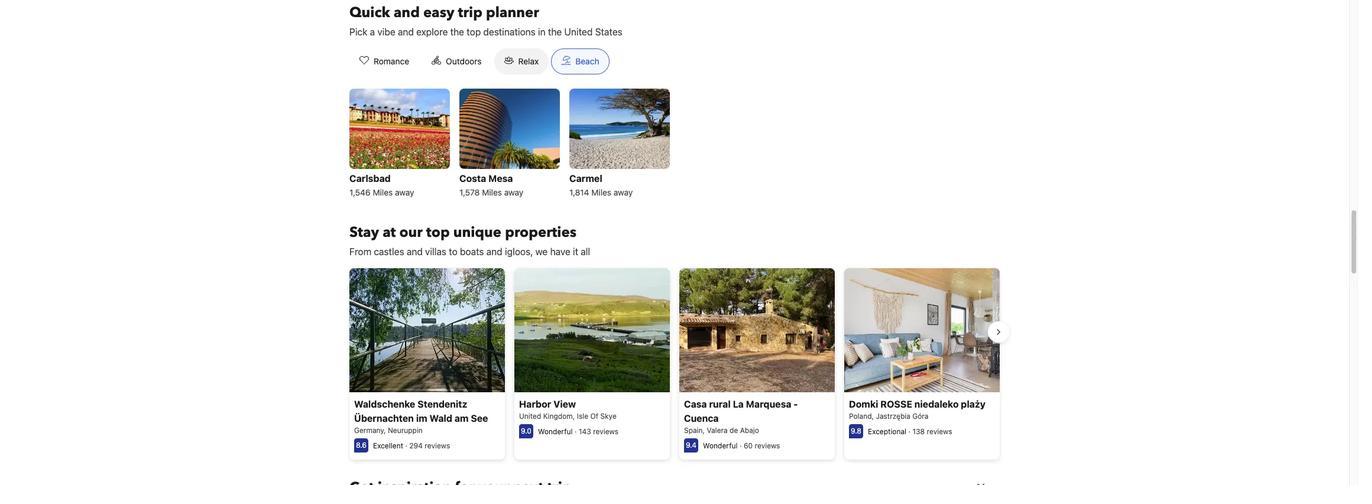 Task type: describe. For each thing, give the bounding box(es) containing it.
romance
[[374, 56, 409, 66]]

1,814
[[570, 187, 589, 197]]

9.4
[[686, 441, 697, 450]]

carmel
[[570, 173, 602, 184]]

skye
[[601, 412, 617, 421]]

excellent
[[373, 442, 403, 451]]

stay at our top unique properties from castles and villas to boats and igloos, we have it all
[[350, 223, 590, 257]]

and right boats
[[487, 247, 503, 257]]

easy
[[423, 3, 455, 22]]

costa mesa 1,578 miles away
[[460, 173, 524, 197]]

waldschenke stendenitz übernachten im wald am see germany, neuruppin
[[354, 399, 488, 435]]

138
[[913, 428, 925, 437]]

castles
[[374, 247, 404, 257]]

tab list containing romance
[[340, 48, 619, 75]]

casa rural la marquesa - cuenca spain, valera de abajo
[[684, 399, 798, 435]]

of
[[590, 412, 599, 421]]

a
[[370, 27, 375, 37]]

abajo
[[740, 427, 759, 435]]

trip
[[458, 3, 483, 22]]

miles for carlsbad
[[373, 187, 393, 197]]

9.0 element
[[519, 425, 533, 439]]

destinations
[[483, 27, 536, 37]]

valera
[[707, 427, 728, 435]]

united inside quick and easy trip planner pick a vibe and explore the top destinations in the united states
[[564, 27, 593, 37]]

explore
[[416, 27, 448, 37]]

niedaleko
[[915, 399, 959, 410]]

have
[[550, 247, 571, 257]]

waldschenke
[[354, 399, 415, 410]]

from
[[350, 247, 371, 257]]

stendenitz
[[418, 399, 467, 410]]

plaży
[[961, 399, 986, 410]]

excellent element
[[373, 442, 403, 451]]

· for la
[[740, 442, 742, 451]]

exceptional
[[868, 428, 907, 437]]

8.6 element
[[354, 439, 368, 453]]

carmel 1,814 miles away
[[570, 173, 633, 197]]

united inside harbor view united kingdom, isle of skye
[[519, 412, 541, 421]]

exceptional · 138 reviews
[[868, 428, 952, 437]]

reviews for im
[[425, 442, 450, 451]]

wald
[[430, 414, 452, 424]]

reviews for kingdom,
[[593, 428, 619, 437]]

am
[[455, 414, 469, 424]]

relax button
[[494, 48, 549, 74]]

igloos,
[[505, 247, 533, 257]]

harbor view united kingdom, isle of skye
[[519, 399, 617, 421]]

cuenca
[[684, 414, 719, 424]]

relax
[[518, 56, 539, 66]]

states
[[595, 27, 623, 37]]

wonderful element for la
[[703, 442, 738, 451]]

away for carmel
[[614, 187, 633, 197]]

60
[[744, 442, 753, 451]]

miles inside costa mesa 1,578 miles away
[[482, 187, 502, 197]]

kingdom,
[[543, 412, 575, 421]]

8.6
[[356, 441, 367, 450]]

outdoors
[[446, 56, 482, 66]]

wonderful · 143 reviews
[[538, 428, 619, 437]]

and up vibe
[[394, 3, 420, 22]]

9.8
[[851, 427, 862, 436]]

harbor
[[519, 399, 551, 410]]

and down our
[[407, 247, 423, 257]]

away for carlsbad
[[395, 187, 414, 197]]

outdoors button
[[422, 48, 492, 74]]

carlsbad 1,546 miles away
[[350, 173, 414, 197]]

away inside costa mesa 1,578 miles away
[[504, 187, 524, 197]]

wonderful · 60 reviews
[[703, 442, 780, 451]]

boats
[[460, 247, 484, 257]]

reviews for marquesa
[[755, 442, 780, 451]]

-
[[794, 399, 798, 410]]

· for united
[[575, 428, 577, 437]]

quick
[[350, 3, 390, 22]]

to
[[449, 247, 458, 257]]

miles for carmel
[[592, 187, 612, 197]]

reviews for plaży
[[927, 428, 952, 437]]



Task type: vqa. For each thing, say whether or not it's contained in the screenshot.


Task type: locate. For each thing, give the bounding box(es) containing it.
in
[[538, 27, 546, 37]]

carlsbad
[[350, 173, 391, 184]]

wonderful for la
[[703, 442, 738, 451]]

294
[[409, 442, 423, 451]]

marquesa
[[746, 399, 792, 410]]

reviews down skye
[[593, 428, 619, 437]]

1 vertical spatial wonderful element
[[703, 442, 738, 451]]

neuruppin
[[388, 427, 423, 435]]

· left 294
[[405, 442, 407, 451]]

góra
[[913, 412, 929, 421]]

we
[[536, 247, 548, 257]]

away down mesa
[[504, 187, 524, 197]]

united up the beach button
[[564, 27, 593, 37]]

2 the from the left
[[548, 27, 562, 37]]

stay
[[350, 223, 379, 242]]

0 horizontal spatial away
[[395, 187, 414, 197]]

9.8 element
[[849, 425, 863, 439]]

planner
[[486, 3, 539, 22]]

the
[[450, 27, 464, 37], [548, 27, 562, 37]]

· left 138
[[909, 428, 911, 437]]

villas
[[425, 247, 447, 257]]

beach button
[[551, 48, 609, 74]]

tab list
[[340, 48, 619, 75]]

0 horizontal spatial top
[[426, 223, 450, 242]]

pick
[[350, 27, 368, 37]]

spain,
[[684, 427, 705, 435]]

the right in
[[548, 27, 562, 37]]

1,578
[[460, 187, 480, 197]]

1,546
[[350, 187, 371, 197]]

0 horizontal spatial wonderful
[[538, 428, 573, 437]]

reviews right 294
[[425, 442, 450, 451]]

1 vertical spatial top
[[426, 223, 450, 242]]

unique
[[453, 223, 502, 242]]

2 horizontal spatial miles
[[592, 187, 612, 197]]

1 miles from the left
[[373, 187, 393, 197]]

0 horizontal spatial united
[[519, 412, 541, 421]]

· for niedaleko
[[909, 428, 911, 437]]

the down trip
[[450, 27, 464, 37]]

costa
[[460, 173, 486, 184]]

0 horizontal spatial miles
[[373, 187, 393, 197]]

romance button
[[350, 48, 419, 74]]

1 away from the left
[[395, 187, 414, 197]]

vibe
[[378, 27, 395, 37]]

miles
[[373, 187, 393, 197], [482, 187, 502, 197], [592, 187, 612, 197]]

beach
[[576, 56, 599, 66]]

· for übernachten
[[405, 442, 407, 451]]

rural
[[709, 399, 731, 410]]

0 vertical spatial wonderful
[[538, 428, 573, 437]]

1 vertical spatial united
[[519, 412, 541, 421]]

top
[[467, 27, 481, 37], [426, 223, 450, 242]]

quick and easy trip planner pick a vibe and explore the top destinations in the united states
[[350, 3, 623, 37]]

la
[[733, 399, 744, 410]]

miles inside carlsbad 1,546 miles away
[[373, 187, 393, 197]]

isle
[[577, 412, 588, 421]]

all
[[581, 247, 590, 257]]

wonderful down valera
[[703, 442, 738, 451]]

domki
[[849, 399, 878, 410]]

0 vertical spatial united
[[564, 27, 593, 37]]

at
[[383, 223, 396, 242]]

2 horizontal spatial away
[[614, 187, 633, 197]]

· left '60'
[[740, 442, 742, 451]]

germany,
[[354, 427, 386, 435]]

top inside quick and easy trip planner pick a vibe and explore the top destinations in the united states
[[467, 27, 481, 37]]

0 vertical spatial wonderful element
[[538, 428, 573, 437]]

1 horizontal spatial miles
[[482, 187, 502, 197]]

1 vertical spatial wonderful
[[703, 442, 738, 451]]

·
[[575, 428, 577, 437], [909, 428, 911, 437], [405, 442, 407, 451], [740, 442, 742, 451]]

wonderful element down valera
[[703, 442, 738, 451]]

see
[[471, 414, 488, 424]]

1 horizontal spatial wonderful
[[703, 442, 738, 451]]

1 horizontal spatial top
[[467, 27, 481, 37]]

9.4 element
[[684, 439, 698, 453]]

united down harbor
[[519, 412, 541, 421]]

region containing waldschenke stendenitz übernachten im wald am see
[[340, 264, 1010, 465]]

1 horizontal spatial united
[[564, 27, 593, 37]]

· left 143
[[575, 428, 577, 437]]

it
[[573, 247, 578, 257]]

away inside carlsbad 1,546 miles away
[[395, 187, 414, 197]]

übernachten
[[354, 414, 414, 424]]

away right 1,814
[[614, 187, 633, 197]]

and right vibe
[[398, 27, 414, 37]]

3 miles from the left
[[592, 187, 612, 197]]

reviews right 138
[[927, 428, 952, 437]]

away up our
[[395, 187, 414, 197]]

away inside the carmel 1,814 miles away
[[614, 187, 633, 197]]

jastrzębia
[[876, 412, 911, 421]]

0 vertical spatial top
[[467, 27, 481, 37]]

and
[[394, 3, 420, 22], [398, 27, 414, 37], [407, 247, 423, 257], [487, 247, 503, 257]]

top down trip
[[467, 27, 481, 37]]

rosse
[[881, 399, 913, 410]]

away
[[395, 187, 414, 197], [504, 187, 524, 197], [614, 187, 633, 197]]

wonderful for united
[[538, 428, 573, 437]]

exceptional element
[[868, 428, 907, 437]]

region
[[340, 264, 1010, 465]]

miles down "carlsbad"
[[373, 187, 393, 197]]

view
[[554, 399, 576, 410]]

wonderful
[[538, 428, 573, 437], [703, 442, 738, 451]]

1 the from the left
[[450, 27, 464, 37]]

poland,
[[849, 412, 874, 421]]

united
[[564, 27, 593, 37], [519, 412, 541, 421]]

top inside stay at our top unique properties from castles and villas to boats and igloos, we have it all
[[426, 223, 450, 242]]

miles down carmel
[[592, 187, 612, 197]]

2 miles from the left
[[482, 187, 502, 197]]

de
[[730, 427, 738, 435]]

properties
[[505, 223, 577, 242]]

wonderful element
[[538, 428, 573, 437], [703, 442, 738, 451]]

mesa
[[489, 173, 513, 184]]

reviews right '60'
[[755, 442, 780, 451]]

wonderful element for united
[[538, 428, 573, 437]]

im
[[416, 414, 427, 424]]

our
[[399, 223, 423, 242]]

2 away from the left
[[504, 187, 524, 197]]

top up villas
[[426, 223, 450, 242]]

reviews
[[593, 428, 619, 437], [927, 428, 952, 437], [425, 442, 450, 451], [755, 442, 780, 451]]

1 horizontal spatial away
[[504, 187, 524, 197]]

143
[[579, 428, 591, 437]]

3 away from the left
[[614, 187, 633, 197]]

wonderful element down kingdom,
[[538, 428, 573, 437]]

miles down mesa
[[482, 187, 502, 197]]

9.0
[[521, 427, 532, 436]]

miles inside the carmel 1,814 miles away
[[592, 187, 612, 197]]

wonderful down kingdom,
[[538, 428, 573, 437]]

1 horizontal spatial the
[[548, 27, 562, 37]]

excellent · 294 reviews
[[373, 442, 450, 451]]

0 horizontal spatial the
[[450, 27, 464, 37]]

0 horizontal spatial wonderful element
[[538, 428, 573, 437]]

casa
[[684, 399, 707, 410]]

domki rosse niedaleko plaży poland, jastrzębia góra
[[849, 399, 986, 421]]

1 horizontal spatial wonderful element
[[703, 442, 738, 451]]



